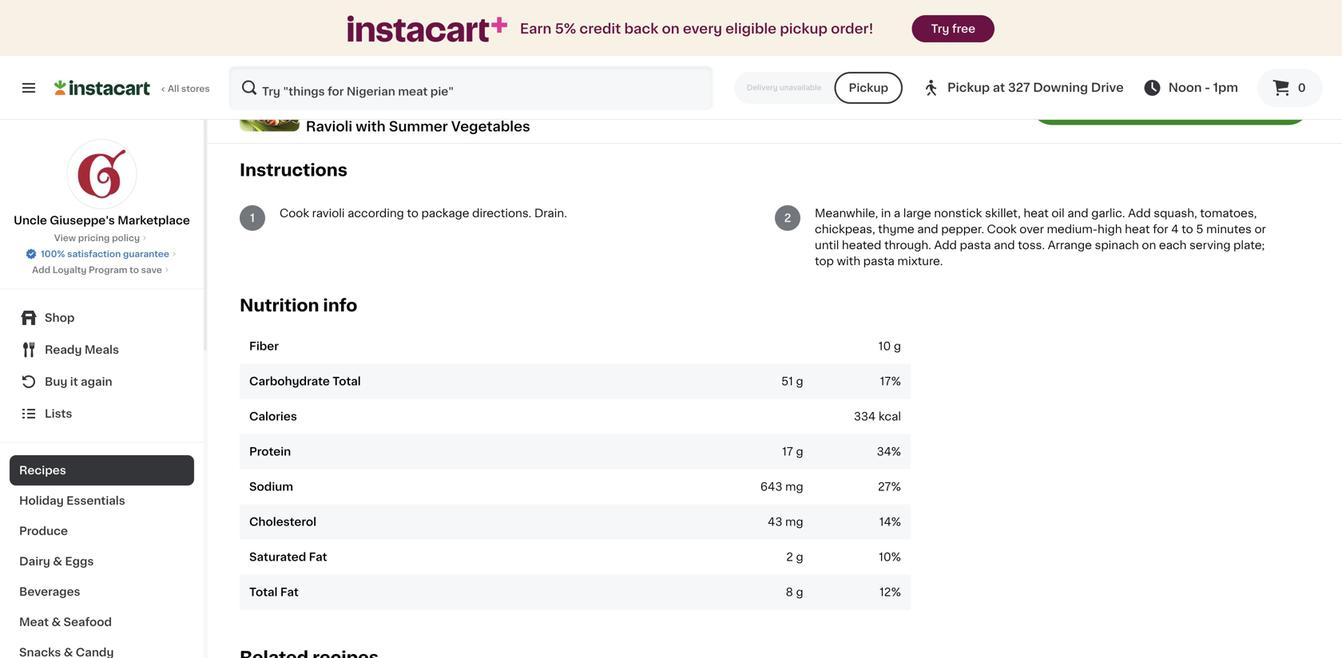 Task type: describe. For each thing, give the bounding box(es) containing it.
and down large
[[918, 224, 939, 235]]

drive
[[1091, 82, 1124, 93]]

& for meat
[[51, 617, 61, 628]]

51
[[782, 376, 793, 387]]

satisfaction
[[67, 250, 121, 259]]

lists
[[45, 408, 72, 420]]

1 horizontal spatial total
[[333, 376, 361, 387]]

buy
[[45, 376, 67, 388]]

1 for 1
[[250, 212, 255, 224]]

mg for 43 mg
[[786, 517, 804, 528]]

1 vertical spatial 4
[[272, 91, 279, 102]]

643 mg
[[761, 482, 804, 493]]

dried
[[552, 59, 581, 70]]

dairy
[[19, 556, 50, 567]]

with inside the meanwhile, in a large nonstick skillet, heat oil and garlic. add squash, tomatoes, chickpeas, thyme and pepper. cook over medium-high heat for 4 to 5 minutes or until heated through. add pasta and toss. arrange spinach on each serving plate; top with pasta mixture.
[[837, 256, 861, 267]]

minutes
[[1207, 224, 1252, 235]]

at
[[993, 82, 1005, 93]]

mg for 643 mg
[[786, 482, 804, 493]]

protein
[[249, 446, 291, 458]]

a
[[894, 208, 901, 219]]

oil
[[1052, 208, 1065, 219]]

27
[[878, 482, 892, 493]]

shredded
[[313, 91, 366, 102]]

free
[[952, 23, 976, 34]]

1 horizontal spatial heat
[[1125, 224, 1150, 235]]

and left "toss."
[[994, 240, 1015, 251]]

holiday essentials
[[19, 495, 125, 507]]

27 %
[[878, 482, 901, 493]]

spinach inside the meanwhile, in a large nonstick skillet, heat oil and garlic. add squash, tomatoes, chickpeas, thyme and pepper. cook over medium-high heat for 4 to 5 minutes or until heated through. add pasta and toss. arrange spinach on each serving plate; top with pasta mixture.
[[1095, 240, 1139, 251]]

Search field
[[230, 67, 712, 109]]

giuseppe's
[[50, 215, 115, 226]]

recipes link
[[10, 455, 194, 486]]

1 vertical spatial 1
[[272, 43, 276, 54]]

0
[[1298, 82, 1306, 93]]

instacart logo image
[[54, 78, 150, 97]]

policy
[[112, 234, 140, 243]]

1/2
[[478, 59, 493, 70]]

holiday essentials link
[[10, 486, 194, 516]]

produce
[[19, 526, 68, 537]]

% for 12
[[892, 587, 901, 598]]

ravioli
[[306, 120, 353, 133]]

dairy & eggs link
[[10, 547, 194, 577]]

nutrition
[[240, 297, 319, 314]]

% for 17
[[892, 376, 901, 387]]

14
[[880, 517, 892, 528]]

ravioli with summer vegetables
[[306, 120, 530, 133]]

0 horizontal spatial add
[[32, 266, 50, 274]]

2 inside 1 medium yellow summer squash, thinly sliced (about 1-1/4 cups) 4 plum tomatoes, quartered 1 15-ounce can chickpeas (garbanzo beans), rinsed and drained 2 teaspoons snipped fresh thyme or 1/2 teaspoon dried thyme, crushed ¼ teaspoon coarsely ground black pepper 4 cups shredded fresh spinach
[[272, 59, 279, 70]]

& for dairy
[[53, 556, 62, 567]]

chickpeas,
[[815, 224, 876, 235]]

1 for 1 medium yellow summer squash, thinly sliced (about 1-1/4 cups) 4 plum tomatoes, quartered 1 15-ounce can chickpeas (garbanzo beans), rinsed and drained 2 teaspoons snipped fresh thyme or 1/2 teaspoon dried thyme, crushed ¼ teaspoon coarsely ground black pepper 4 cups shredded fresh spinach
[[272, 11, 276, 22]]

nonstick
[[934, 208, 982, 219]]

instacart plus icon image
[[348, 16, 507, 42]]

1 vertical spatial add
[[934, 240, 957, 251]]

0 vertical spatial cook
[[280, 208, 309, 219]]

% for 34
[[892, 446, 901, 458]]

327
[[1008, 82, 1030, 93]]

medium
[[279, 11, 325, 22]]

1 vertical spatial total
[[249, 587, 278, 598]]

saturated fat
[[249, 552, 327, 563]]

package
[[421, 208, 470, 219]]

produce link
[[10, 516, 194, 547]]

% for 27
[[892, 482, 901, 493]]

100%
[[41, 250, 65, 259]]

beverages
[[19, 587, 80, 598]]

try free
[[931, 23, 976, 34]]

instructions
[[240, 162, 348, 178]]

pickup for pickup at 327 downing drive
[[948, 82, 990, 93]]

ready meals link
[[10, 334, 194, 366]]

garlic.
[[1092, 208, 1126, 219]]

cups
[[282, 91, 310, 102]]

again
[[81, 376, 112, 388]]

summer
[[389, 120, 448, 133]]

to inside the meanwhile, in a large nonstick skillet, heat oil and garlic. add squash, tomatoes, chickpeas, thyme and pepper. cook over medium-high heat for 4 to 5 minutes or until heated through. add pasta and toss. arrange spinach on each serving plate; top with pasta mixture.
[[1182, 224, 1194, 235]]

on inside the meanwhile, in a large nonstick skillet, heat oil and garlic. add squash, tomatoes, chickpeas, thyme and pepper. cook over medium-high heat for 4 to 5 minutes or until heated through. add pasta and toss. arrange spinach on each serving plate; top with pasta mixture.
[[1142, 240, 1157, 251]]

service type group
[[734, 72, 903, 104]]

0 horizontal spatial teaspoon
[[286, 75, 339, 86]]

credit
[[580, 22, 621, 36]]

15-
[[279, 43, 296, 54]]

pickup at 327 downing drive
[[948, 82, 1124, 93]]

1 medium yellow summer squash, thinly sliced (about 1-1/4 cups) 4 plum tomatoes, quartered 1 15-ounce can chickpeas (garbanzo beans), rinsed and drained 2 teaspoons snipped fresh thyme or 1/2 teaspoon dried thyme, crushed ¼ teaspoon coarsely ground black pepper 4 cups shredded fresh spinach
[[272, 11, 672, 102]]

2 g
[[787, 552, 804, 563]]

2 horizontal spatial add
[[1128, 208, 1151, 219]]

tomatoes, inside 1 medium yellow summer squash, thinly sliced (about 1-1/4 cups) 4 plum tomatoes, quartered 1 15-ounce can chickpeas (garbanzo beans), rinsed and drained 2 teaspoons snipped fresh thyme or 1/2 teaspoon dried thyme, crushed ¼ teaspoon coarsely ground black pepper 4 cups shredded fresh spinach
[[313, 27, 370, 38]]

and inside 1 medium yellow summer squash, thinly sliced (about 1-1/4 cups) 4 plum tomatoes, quartered 1 15-ounce can chickpeas (garbanzo beans), rinsed and drained 2 teaspoons snipped fresh thyme or 1/2 teaspoon dried thyme, crushed ¼ teaspoon coarsely ground black pepper 4 cups shredded fresh spinach
[[560, 43, 581, 54]]

uncle
[[14, 215, 47, 226]]

can
[[334, 43, 355, 54]]

10 g
[[879, 341, 901, 352]]

high
[[1098, 224, 1122, 235]]

top
[[815, 256, 834, 267]]

uncle giuseppe's marketplace link
[[14, 139, 190, 229]]

save
[[141, 266, 162, 274]]

it
[[70, 376, 78, 388]]

sliced
[[497, 11, 530, 22]]

to for save
[[130, 266, 139, 274]]

g for 10 g
[[894, 341, 901, 352]]

100% satisfaction guarantee button
[[25, 245, 179, 261]]

medium-
[[1047, 224, 1098, 235]]

ounce
[[296, 43, 332, 54]]

holiday
[[19, 495, 64, 507]]

uncle giuseppe's marketplace logo image
[[67, 139, 137, 209]]

100% satisfaction guarantee
[[41, 250, 169, 259]]

g for 51 g
[[796, 376, 804, 387]]

according
[[348, 208, 404, 219]]

all stores
[[168, 84, 210, 93]]

meat & seafood
[[19, 617, 112, 628]]

17 for 17 %
[[880, 376, 892, 387]]

downing
[[1033, 82, 1088, 93]]

guarantee
[[123, 250, 169, 259]]

saturated
[[249, 552, 306, 563]]

through.
[[885, 240, 932, 251]]

order!
[[831, 22, 874, 36]]

shop
[[45, 312, 75, 324]]

summer
[[367, 11, 413, 22]]

cups)
[[601, 11, 633, 22]]



Task type: locate. For each thing, give the bounding box(es) containing it.
total right the carbohydrate
[[333, 376, 361, 387]]

% up 14 %
[[892, 482, 901, 493]]

0 vertical spatial spinach
[[401, 91, 445, 102]]

1 vertical spatial tomatoes,
[[1200, 208, 1257, 219]]

0 vertical spatial squash,
[[416, 11, 459, 22]]

1 left 15-
[[272, 43, 276, 54]]

pickup
[[780, 22, 828, 36]]

2 for 2 g
[[787, 552, 793, 563]]

2 vertical spatial 4
[[1172, 224, 1179, 235]]

on right "back"
[[662, 22, 680, 36]]

2 % from the top
[[892, 446, 901, 458]]

add down pepper.
[[934, 240, 957, 251]]

1 vertical spatial squash,
[[1154, 208, 1198, 219]]

for
[[1153, 224, 1169, 235]]

or left 1/2
[[463, 59, 475, 70]]

g for 8 g
[[796, 587, 804, 598]]

2 up ¼ at the left of page
[[272, 59, 279, 70]]

with down heated
[[837, 256, 861, 267]]

g up 17 %
[[894, 341, 901, 352]]

thyme down (garbanzo
[[424, 59, 460, 70]]

1 left medium
[[272, 11, 276, 22]]

pickup inside pickup "button"
[[849, 82, 889, 93]]

1
[[272, 11, 276, 22], [272, 43, 276, 54], [250, 212, 255, 224]]

1 horizontal spatial squash,
[[1154, 208, 1198, 219]]

0 button
[[1258, 69, 1323, 107]]

uncle giuseppe's marketplace
[[14, 215, 190, 226]]

fat down saturated fat
[[280, 587, 299, 598]]

mg
[[786, 482, 804, 493], [786, 517, 804, 528]]

program
[[89, 266, 127, 274]]

17 for 17 g
[[782, 446, 793, 458]]

total
[[333, 376, 361, 387], [249, 587, 278, 598]]

squash, up (garbanzo
[[416, 11, 459, 22]]

% up 12 %
[[892, 552, 901, 563]]

seafood
[[64, 617, 112, 628]]

arrange
[[1048, 240, 1092, 251]]

10 for 10 g
[[879, 341, 891, 352]]

10 for 10 %
[[879, 552, 892, 563]]

and up medium-
[[1068, 208, 1089, 219]]

g for 17 g
[[796, 446, 804, 458]]

1 horizontal spatial on
[[1142, 240, 1157, 251]]

tomatoes, inside the meanwhile, in a large nonstick skillet, heat oil and garlic. add squash, tomatoes, chickpeas, thyme and pepper. cook over medium-high heat for 4 to 5 minutes or until heated through. add pasta and toss. arrange spinach on each serving plate; top with pasta mixture.
[[1200, 208, 1257, 219]]

pickup
[[948, 82, 990, 93], [849, 82, 889, 93]]

4 right the for
[[1172, 224, 1179, 235]]

2 horizontal spatial to
[[1182, 224, 1194, 235]]

cook ravioli according to package directions. drain.
[[280, 208, 567, 219]]

5 % from the top
[[892, 552, 901, 563]]

0 vertical spatial fat
[[309, 552, 327, 563]]

tomatoes, up minutes
[[1200, 208, 1257, 219]]

0 vertical spatial mg
[[786, 482, 804, 493]]

1 horizontal spatial spinach
[[1095, 240, 1139, 251]]

plate;
[[1234, 240, 1265, 251]]

5
[[1196, 224, 1204, 235]]

34 %
[[877, 446, 901, 458]]

g right 51
[[796, 376, 804, 387]]

tomatoes, up can
[[313, 27, 370, 38]]

squash, inside the meanwhile, in a large nonstick skillet, heat oil and garlic. add squash, tomatoes, chickpeas, thyme and pepper. cook over medium-high heat for 4 to 5 minutes or until heated through. add pasta and toss. arrange spinach on each serving plate; top with pasta mixture.
[[1154, 208, 1198, 219]]

to for package
[[407, 208, 419, 219]]

0 horizontal spatial to
[[130, 266, 139, 274]]

meanwhile, in a large nonstick skillet, heat oil and garlic. add squash, tomatoes, chickpeas, thyme and pepper. cook over medium-high heat for 4 to 5 minutes or until heated through. add pasta and toss. arrange spinach on each serving plate; top with pasta mixture.
[[815, 208, 1266, 267]]

1 horizontal spatial teaspoon
[[496, 59, 549, 70]]

1 horizontal spatial thyme
[[878, 224, 915, 235]]

1 down instructions at the left of the page
[[250, 212, 255, 224]]

1 vertical spatial fresh
[[369, 91, 398, 102]]

0 vertical spatial fresh
[[392, 59, 421, 70]]

0 horizontal spatial heat
[[1024, 208, 1049, 219]]

on down the for
[[1142, 240, 1157, 251]]

spinach inside 1 medium yellow summer squash, thinly sliced (about 1-1/4 cups) 4 plum tomatoes, quartered 1 15-ounce can chickpeas (garbanzo beans), rinsed and drained 2 teaspoons snipped fresh thyme or 1/2 teaspoon dried thyme, crushed ¼ teaspoon coarsely ground black pepper 4 cups shredded fresh spinach
[[401, 91, 445, 102]]

% for 14
[[892, 517, 901, 528]]

8 g
[[786, 587, 804, 598]]

ground
[[393, 75, 433, 86]]

thyme inside the meanwhile, in a large nonstick skillet, heat oil and garlic. add squash, tomatoes, chickpeas, thyme and pepper. cook over medium-high heat for 4 to 5 minutes or until heated through. add pasta and toss. arrange spinach on each serving plate; top with pasta mixture.
[[878, 224, 915, 235]]

to left 5
[[1182, 224, 1194, 235]]

meanwhile,
[[815, 208, 878, 219]]

add right garlic.
[[1128, 208, 1151, 219]]

1 horizontal spatial to
[[407, 208, 419, 219]]

0 vertical spatial add
[[1128, 208, 1151, 219]]

buy it again
[[45, 376, 112, 388]]

4 down ¼ at the left of page
[[272, 91, 279, 102]]

plum
[[282, 27, 310, 38]]

0 horizontal spatial total
[[249, 587, 278, 598]]

cook left ravioli
[[280, 208, 309, 219]]

thyme inside 1 medium yellow summer squash, thinly sliced (about 1-1/4 cups) 4 plum tomatoes, quartered 1 15-ounce can chickpeas (garbanzo beans), rinsed and drained 2 teaspoons snipped fresh thyme or 1/2 teaspoon dried thyme, crushed ¼ teaspoon coarsely ground black pepper 4 cups shredded fresh spinach
[[424, 59, 460, 70]]

fat right the saturated
[[309, 552, 327, 563]]

2 vertical spatial add
[[32, 266, 50, 274]]

g for 2 g
[[796, 552, 804, 563]]

0 vertical spatial thyme
[[424, 59, 460, 70]]

pickup left at
[[948, 82, 990, 93]]

0 vertical spatial heat
[[1024, 208, 1049, 219]]

skillet,
[[985, 208, 1021, 219]]

% for 10
[[892, 552, 901, 563]]

1 vertical spatial cook
[[987, 224, 1017, 235]]

pasta down heated
[[864, 256, 895, 267]]

pickup at 327 downing drive button
[[922, 66, 1124, 110]]

1 vertical spatial 2
[[784, 212, 791, 224]]

1 horizontal spatial or
[[1255, 224, 1266, 235]]

% down kcal at the bottom of the page
[[892, 446, 901, 458]]

g right 8
[[796, 587, 804, 598]]

heat up over
[[1024, 208, 1049, 219]]

earn 5% credit back on every eligible pickup order!
[[520, 22, 874, 36]]

0 horizontal spatial or
[[463, 59, 475, 70]]

0 horizontal spatial with
[[356, 120, 386, 133]]

spinach
[[401, 91, 445, 102], [1095, 240, 1139, 251]]

(about
[[533, 11, 570, 22]]

cook inside the meanwhile, in a large nonstick skillet, heat oil and garlic. add squash, tomatoes, chickpeas, thyme and pepper. cook over medium-high heat for 4 to 5 minutes or until heated through. add pasta and toss. arrange spinach on each serving plate; top with pasta mixture.
[[987, 224, 1017, 235]]

meat & seafood link
[[10, 607, 194, 638]]

0 vertical spatial to
[[407, 208, 419, 219]]

0 vertical spatial total
[[333, 376, 361, 387]]

1 vertical spatial thyme
[[878, 224, 915, 235]]

1 horizontal spatial add
[[934, 240, 957, 251]]

squash, up the for
[[1154, 208, 1198, 219]]

1 vertical spatial fat
[[280, 587, 299, 598]]

teaspoon down teaspoons
[[286, 75, 339, 86]]

crushed
[[626, 59, 672, 70]]

with right ravioli
[[356, 120, 386, 133]]

334
[[854, 411, 876, 423]]

drained
[[584, 43, 627, 54]]

or inside 1 medium yellow summer squash, thinly sliced (about 1-1/4 cups) 4 plum tomatoes, quartered 1 15-ounce can chickpeas (garbanzo beans), rinsed and drained 2 teaspoons snipped fresh thyme or 1/2 teaspoon dried thyme, crushed ¼ teaspoon coarsely ground black pepper 4 cups shredded fresh spinach
[[463, 59, 475, 70]]

thinly
[[462, 11, 494, 22]]

1pm
[[1214, 82, 1239, 93]]

back
[[624, 22, 659, 36]]

1 vertical spatial teaspoon
[[286, 75, 339, 86]]

4 % from the top
[[892, 517, 901, 528]]

2 vertical spatial 1
[[250, 212, 255, 224]]

10 down 14 at bottom right
[[879, 552, 892, 563]]

0 vertical spatial tomatoes,
[[313, 27, 370, 38]]

¼
[[272, 75, 283, 86]]

0 vertical spatial 17
[[880, 376, 892, 387]]

pickup down order!
[[849, 82, 889, 93]]

3 % from the top
[[892, 482, 901, 493]]

view
[[54, 234, 76, 243]]

total down the saturated
[[249, 587, 278, 598]]

ravioli
[[312, 208, 345, 219]]

0 vertical spatial 1
[[272, 11, 276, 22]]

thyme down a
[[878, 224, 915, 235]]

in
[[881, 208, 891, 219]]

g up the 643 mg
[[796, 446, 804, 458]]

snipped
[[344, 59, 390, 70]]

squash, inside 1 medium yellow summer squash, thinly sliced (about 1-1/4 cups) 4 plum tomatoes, quartered 1 15-ounce can chickpeas (garbanzo beans), rinsed and drained 2 teaspoons snipped fresh thyme or 1/2 teaspoon dried thyme, crushed ¼ teaspoon coarsely ground black pepper 4 cups shredded fresh spinach
[[416, 11, 459, 22]]

tomatoes,
[[313, 27, 370, 38], [1200, 208, 1257, 219]]

and up dried
[[560, 43, 581, 54]]

cook down skillet,
[[987, 224, 1017, 235]]

% up kcal at the bottom of the page
[[892, 376, 901, 387]]

1 horizontal spatial 17
[[880, 376, 892, 387]]

or inside the meanwhile, in a large nonstick skillet, heat oil and garlic. add squash, tomatoes, chickpeas, thyme and pepper. cook over medium-high heat for 4 to 5 minutes or until heated through. add pasta and toss. arrange spinach on each serving plate; top with pasta mixture.
[[1255, 224, 1266, 235]]

2 left chickpeas,
[[784, 212, 791, 224]]

1 vertical spatial 17
[[782, 446, 793, 458]]

1 horizontal spatial pasta
[[960, 240, 991, 251]]

0 vertical spatial with
[[356, 120, 386, 133]]

2 up 8
[[787, 552, 793, 563]]

10 up 17 %
[[879, 341, 891, 352]]

1 vertical spatial on
[[1142, 240, 1157, 251]]

2 vertical spatial 2
[[787, 552, 793, 563]]

fat for total fat
[[280, 587, 299, 598]]

% down 10 %
[[892, 587, 901, 598]]

0 horizontal spatial squash,
[[416, 11, 459, 22]]

1 vertical spatial with
[[837, 256, 861, 267]]

total fat
[[249, 587, 299, 598]]

% up 10 %
[[892, 517, 901, 528]]

6 % from the top
[[892, 587, 901, 598]]

0 horizontal spatial on
[[662, 22, 680, 36]]

0 vertical spatial teaspoon
[[496, 59, 549, 70]]

thyme
[[424, 59, 460, 70], [878, 224, 915, 235]]

fat for saturated fat
[[309, 552, 327, 563]]

1 vertical spatial to
[[1182, 224, 1194, 235]]

spinach down 'high' on the right
[[1095, 240, 1139, 251]]

with
[[356, 120, 386, 133], [837, 256, 861, 267]]

dairy & eggs
[[19, 556, 94, 567]]

essentials
[[66, 495, 125, 507]]

2 for 2
[[784, 212, 791, 224]]

over
[[1020, 224, 1044, 235]]

shop link
[[10, 302, 194, 334]]

pickup for pickup
[[849, 82, 889, 93]]

vegetables
[[451, 120, 530, 133]]

fresh down coarsely
[[369, 91, 398, 102]]

black
[[436, 75, 466, 86]]

spinach down ground
[[401, 91, 445, 102]]

17 up the 643 mg
[[782, 446, 793, 458]]

4 inside the meanwhile, in a large nonstick skillet, heat oil and garlic. add squash, tomatoes, chickpeas, thyme and pepper. cook over medium-high heat for 4 to 5 minutes or until heated through. add pasta and toss. arrange spinach on each serving plate; top with pasta mixture.
[[1172, 224, 1179, 235]]

info
[[323, 297, 358, 314]]

teaspoon down rinsed
[[496, 59, 549, 70]]

0 horizontal spatial fat
[[280, 587, 299, 598]]

mg right 643
[[786, 482, 804, 493]]

or
[[463, 59, 475, 70], [1255, 224, 1266, 235]]

add down 100%
[[32, 266, 50, 274]]

view pricing policy link
[[54, 232, 150, 245]]

0 vertical spatial &
[[53, 556, 62, 567]]

0 horizontal spatial pickup
[[849, 82, 889, 93]]

noon
[[1169, 82, 1202, 93]]

ready meals button
[[10, 334, 194, 366]]

0 vertical spatial or
[[463, 59, 475, 70]]

drain.
[[535, 208, 567, 219]]

0 vertical spatial 2
[[272, 59, 279, 70]]

1 vertical spatial spinach
[[1095, 240, 1139, 251]]

1 horizontal spatial cook
[[987, 224, 1017, 235]]

pickup inside pickup at 327 downing drive popup button
[[948, 82, 990, 93]]

1-
[[572, 11, 582, 22]]

directions.
[[472, 208, 532, 219]]

1 horizontal spatial with
[[837, 256, 861, 267]]

1 vertical spatial &
[[51, 617, 61, 628]]

noon - 1pm link
[[1143, 78, 1239, 97]]

5%
[[555, 22, 576, 36]]

pepper.
[[941, 224, 984, 235]]

1 horizontal spatial fat
[[309, 552, 327, 563]]

1 mg from the top
[[786, 482, 804, 493]]

fresh up ground
[[392, 59, 421, 70]]

None search field
[[229, 66, 714, 110]]

pasta down pepper.
[[960, 240, 991, 251]]

0 vertical spatial 4
[[272, 27, 279, 38]]

0 horizontal spatial spinach
[[401, 91, 445, 102]]

heat left the for
[[1125, 224, 1150, 235]]

beverages link
[[10, 577, 194, 607]]

2 mg from the top
[[786, 517, 804, 528]]

every
[[683, 22, 722, 36]]

pickup button
[[835, 72, 903, 104]]

fat
[[309, 552, 327, 563], [280, 587, 299, 598]]

mg right 43
[[786, 517, 804, 528]]

each
[[1159, 240, 1187, 251]]

beans),
[[478, 43, 519, 54]]

0 horizontal spatial cook
[[280, 208, 309, 219]]

12 %
[[880, 587, 901, 598]]

1 vertical spatial pasta
[[864, 256, 895, 267]]

2
[[272, 59, 279, 70], [784, 212, 791, 224], [787, 552, 793, 563]]

& right meat
[[51, 617, 61, 628]]

34
[[877, 446, 892, 458]]

or up plate; on the top of page
[[1255, 224, 1266, 235]]

1 % from the top
[[892, 376, 901, 387]]

0 horizontal spatial 17
[[782, 446, 793, 458]]

rinsed
[[522, 43, 557, 54]]

1 vertical spatial mg
[[786, 517, 804, 528]]

0 horizontal spatial tomatoes,
[[313, 27, 370, 38]]

pepper
[[469, 75, 510, 86]]

0 vertical spatial on
[[662, 22, 680, 36]]

4 up 15-
[[272, 27, 279, 38]]

1 vertical spatial heat
[[1125, 224, 1150, 235]]

g up 8 g on the bottom of page
[[796, 552, 804, 563]]

0 horizontal spatial pasta
[[864, 256, 895, 267]]

to left package
[[407, 208, 419, 219]]

1 horizontal spatial tomatoes,
[[1200, 208, 1257, 219]]

loyalty
[[53, 266, 87, 274]]

14 %
[[880, 517, 901, 528]]

& left eggs
[[53, 556, 62, 567]]

1 vertical spatial 10
[[879, 552, 892, 563]]

to left save
[[130, 266, 139, 274]]

10 %
[[879, 552, 901, 563]]

17 down 10 g
[[880, 376, 892, 387]]

2 vertical spatial to
[[130, 266, 139, 274]]

0 vertical spatial 10
[[879, 341, 891, 352]]

1 horizontal spatial pickup
[[948, 82, 990, 93]]

0 horizontal spatial thyme
[[424, 59, 460, 70]]

43
[[768, 517, 783, 528]]

0 vertical spatial pasta
[[960, 240, 991, 251]]

thyme,
[[584, 59, 623, 70]]

1 vertical spatial or
[[1255, 224, 1266, 235]]



Task type: vqa. For each thing, say whether or not it's contained in the screenshot.
Meanwhile, In A Large Nonstick Skillet, Heat Oil And Garlic. Add Squash, Tomatoes, Chickpeas, Thyme And Pepper. Cook Over Medium-High Heat For 4 To 5 Minutes Or Until Heated Through. Add Pasta And Toss. Arrange Spinach On Each Serving Plate; Top With Pasta Mixture.
yes



